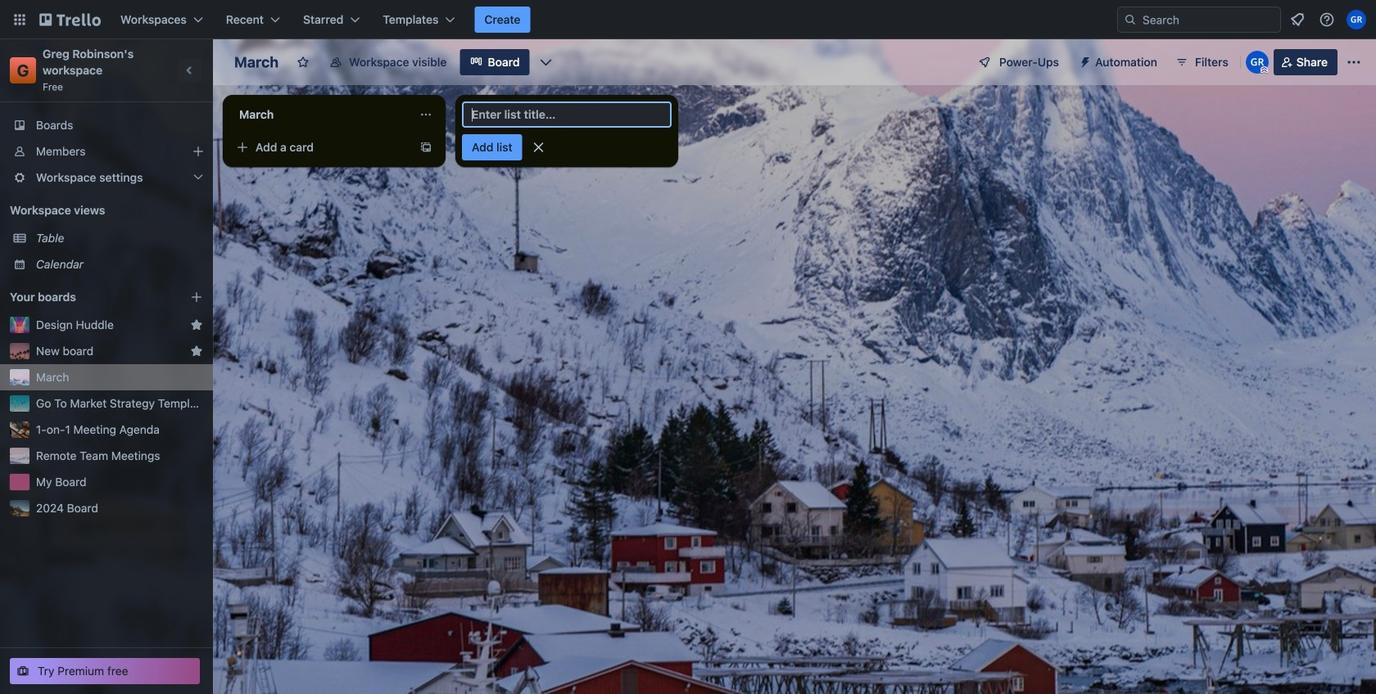 Task type: vqa. For each thing, say whether or not it's contained in the screenshot.
sm icon
yes



Task type: describe. For each thing, give the bounding box(es) containing it.
back to home image
[[39, 7, 101, 33]]

Board name text field
[[226, 49, 287, 75]]

create from template… image
[[420, 141, 433, 154]]

1 starred icon image from the top
[[190, 319, 203, 332]]

cancel list editing image
[[531, 139, 547, 156]]

your boards with 8 items element
[[10, 288, 166, 307]]

open information menu image
[[1319, 11, 1336, 28]]

this member is an admin of this board. image
[[1261, 66, 1268, 74]]

Search field
[[1118, 7, 1282, 33]]

2 starred icon image from the top
[[190, 345, 203, 358]]

star or unstar board image
[[297, 56, 310, 69]]



Task type: locate. For each thing, give the bounding box(es) containing it.
0 vertical spatial greg robinson (gregrobinson96) image
[[1347, 10, 1367, 30]]

show menu image
[[1346, 54, 1363, 70]]

add board image
[[190, 291, 203, 304]]

customize views image
[[538, 54, 554, 70]]

0 vertical spatial starred icon image
[[190, 319, 203, 332]]

sm image
[[1073, 49, 1096, 72]]

1 vertical spatial greg robinson (gregrobinson96) image
[[1246, 51, 1269, 74]]

greg robinson (gregrobinson96) image
[[1347, 10, 1367, 30], [1246, 51, 1269, 74]]

starred icon image
[[190, 319, 203, 332], [190, 345, 203, 358]]

greg robinson (gregrobinson96) image right 'open information menu' icon
[[1347, 10, 1367, 30]]

1 vertical spatial starred icon image
[[190, 345, 203, 358]]

0 notifications image
[[1288, 10, 1308, 30]]

search image
[[1124, 13, 1138, 26]]

1 horizontal spatial greg robinson (gregrobinson96) image
[[1347, 10, 1367, 30]]

primary element
[[0, 0, 1377, 39]]

0 horizontal spatial greg robinson (gregrobinson96) image
[[1246, 51, 1269, 74]]

None text field
[[229, 102, 413, 128]]

workspace navigation collapse icon image
[[179, 59, 202, 82]]

greg robinson (gregrobinson96) image down search field
[[1246, 51, 1269, 74]]

Enter list title… text field
[[462, 102, 672, 128]]



